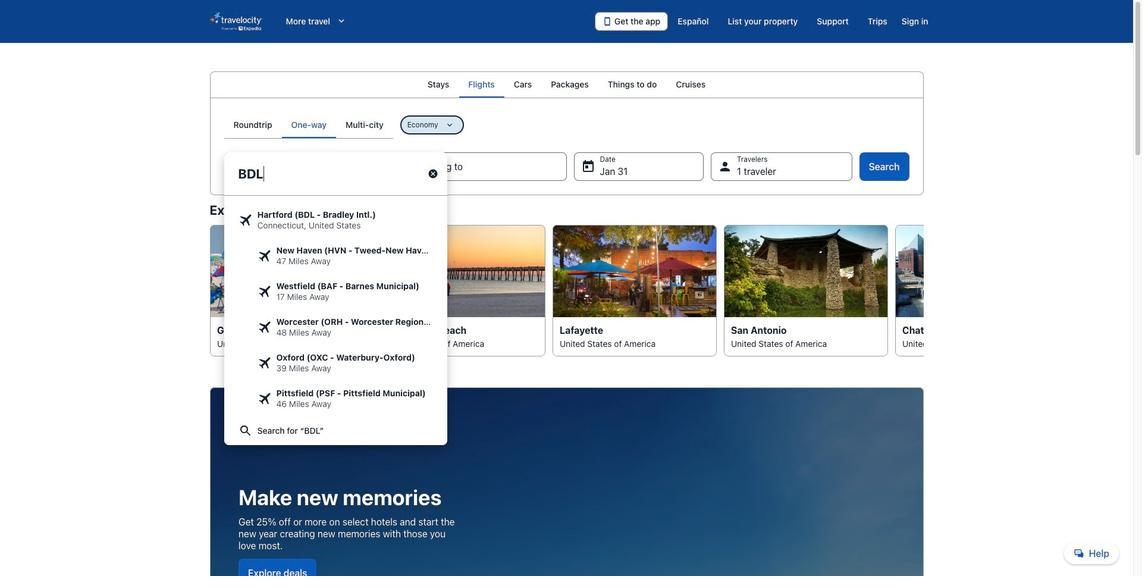 Task type: locate. For each thing, give the bounding box(es) containing it.
chattanooga which includes modern architecture, a fountain and a river or creek image
[[895, 225, 1060, 317]]

show previous card image
[[203, 284, 217, 298]]

japanese tea gardens featuring a garden and a pond image
[[724, 225, 888, 317]]

main content
[[0, 71, 1134, 576]]

download the app button image
[[603, 17, 612, 26]]

pensacola beach which includes a beach, a sunset and general coastal views image
[[381, 225, 545, 317]]

Leaving from text field
[[224, 152, 447, 195]]

tab list
[[210, 71, 924, 98], [224, 112, 393, 138]]

gulf shores showing general coastal views and a sandy beach as well as a small group of people image
[[210, 225, 374, 317]]



Task type: describe. For each thing, give the bounding box(es) containing it.
1 vertical spatial tab list
[[224, 112, 393, 138]]

travelocity logo image
[[210, 12, 262, 31]]

show next card image
[[917, 284, 931, 298]]

lafayette showing a bar and night scenes as well as a small group of people image
[[553, 225, 717, 317]]

clear leaving from image
[[428, 168, 438, 179]]

0 vertical spatial tab list
[[210, 71, 924, 98]]



Task type: vqa. For each thing, say whether or not it's contained in the screenshot.
Next month image
no



